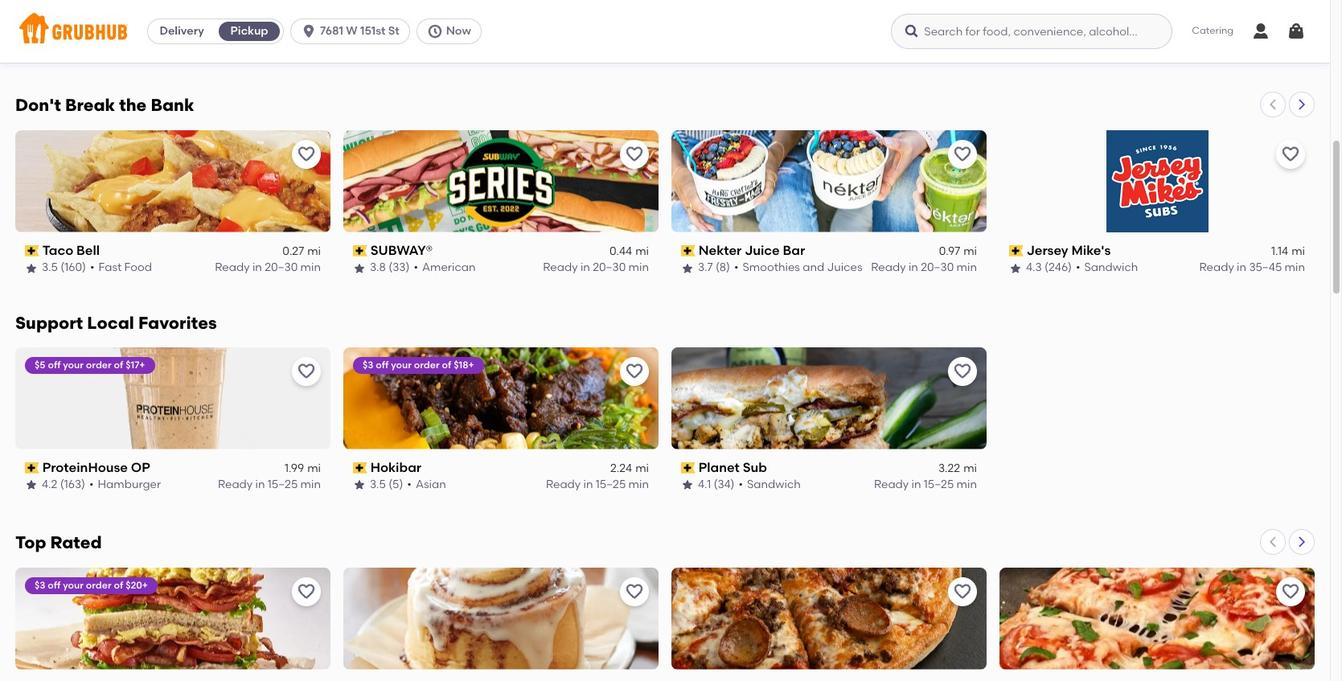 Task type: describe. For each thing, give the bounding box(es) containing it.
caret left icon image for don't break the bank
[[1267, 98, 1280, 111]]

delivery
[[160, 24, 204, 38]]

bar
[[783, 243, 805, 258]]

ready in 20–30 min for taco
[[215, 261, 321, 275]]

save this restaurant button for schlotzsky's - cinnabon logo
[[620, 577, 649, 606]]

1 vertical spatial bell
[[77, 243, 100, 258]]

min for hokibar
[[629, 478, 649, 492]]

4.0 (47)
[[42, 41, 81, 54]]

smoothies
[[743, 261, 800, 275]]

asian
[[416, 478, 446, 492]]

$3 off your order of $20+
[[35, 580, 148, 591]]

subway®
[[371, 243, 433, 258]]

jersey mike's
[[1027, 243, 1111, 258]]

star icon image for nekter juice bar
[[681, 262, 694, 275]]

star icon image for taco bell
[[25, 262, 38, 275]]

ready in 20–30 min for nekter
[[872, 261, 977, 275]]

st
[[388, 24, 400, 38]]

panera bread logo image
[[1000, 568, 1315, 670]]

pickup button
[[216, 19, 283, 44]]

0.47
[[1267, 24, 1289, 38]]

ready for papa johns
[[218, 41, 253, 54]]

w
[[346, 24, 358, 38]]

0.26 mi
[[282, 24, 321, 38]]

(8)
[[716, 261, 730, 275]]

min for taco bell
[[301, 261, 321, 275]]

(90)
[[1045, 41, 1066, 54]]

20–30 for taco bell
[[265, 261, 298, 275]]

15–25 for johns
[[268, 41, 298, 54]]

(5)
[[389, 478, 403, 492]]

star icon image left 4.3 (90) at the top right of the page
[[1010, 42, 1023, 54]]

20–30 for subway®
[[593, 261, 626, 275]]

delivery button
[[148, 19, 216, 44]]

of for proteinhouse op
[[114, 359, 123, 371]]

subscription pass image for nekter juice bar
[[681, 245, 696, 257]]

7681 w 151st st button
[[291, 19, 416, 44]]

papa johns
[[42, 22, 118, 38]]

catering
[[1193, 25, 1234, 36]]

juices
[[828, 261, 863, 275]]

ready in 15–25 min for johns
[[218, 41, 321, 54]]

(163)
[[60, 478, 85, 492]]

2.24 mi
[[611, 462, 649, 475]]

• for jersey mike's
[[1076, 261, 1081, 275]]

• fast food for the star icon related to taco bell
[[90, 261, 152, 275]]

min for subway®
[[629, 261, 649, 275]]

4.3 (90)
[[1027, 41, 1066, 54]]

save this restaurant button for panera bread logo
[[1277, 577, 1306, 606]]

hokibar
[[371, 460, 422, 475]]

1 horizontal spatial taco bell
[[371, 22, 428, 38]]

$20+
[[126, 580, 148, 591]]

3.7
[[698, 261, 713, 275]]

don't break the bank
[[15, 95, 194, 115]]

order for hokibar
[[414, 359, 440, 371]]

taco for taco bell's subscription pass image
[[42, 243, 73, 258]]

now
[[446, 24, 471, 38]]

mi for arby's
[[1292, 24, 1306, 38]]

ready in 15–25 min for op
[[218, 478, 321, 492]]

local
[[87, 313, 134, 333]]

ready in 15–25 min for sub
[[874, 478, 977, 492]]

nekter
[[699, 243, 742, 258]]

0.44 mi
[[610, 245, 649, 258]]

catering button
[[1181, 13, 1245, 50]]

0.47 mi
[[1267, 24, 1306, 38]]

order for proteinhouse op
[[86, 359, 112, 371]]

order left $20+
[[86, 580, 112, 591]]

(47)
[[61, 41, 81, 54]]

jersey mike's logo image
[[1107, 130, 1209, 232]]

taco for subscription pass icon inside taco bell link
[[371, 22, 402, 38]]

3.5 for hokibar
[[370, 478, 386, 492]]

mi for nekter juice bar
[[964, 245, 977, 258]]

subscription pass image for proteinhouse op
[[25, 463, 39, 474]]

(246)
[[1045, 261, 1072, 275]]

caret left icon image for top rated
[[1267, 535, 1280, 548]]

save this restaurant image for $20+
[[297, 582, 316, 601]]

• for subway®
[[414, 261, 418, 275]]

in for planet sub
[[912, 478, 922, 492]]

ready for proteinhouse op
[[218, 478, 253, 492]]

svg image inside the now button
[[427, 23, 443, 39]]

4.1
[[698, 478, 711, 492]]

save this restaurant image for 'sarpino's (south leawood) logo'
[[953, 582, 973, 601]]

• sandwich for jersey mike's
[[1076, 261, 1139, 275]]

rated
[[50, 532, 102, 552]]

1.99
[[285, 462, 304, 475]]

$18+
[[454, 359, 474, 371]]

sandwich for mike's
[[1085, 261, 1139, 275]]

(33)
[[389, 261, 410, 275]]

3.22 mi
[[939, 462, 977, 475]]

ready for taco bell
[[215, 261, 250, 275]]

op
[[131, 460, 150, 475]]

1 vertical spatial taco bell
[[42, 243, 100, 258]]

0.27 mi
[[283, 245, 321, 258]]

min for papa johns
[[301, 41, 321, 54]]

proteinhouse op
[[42, 460, 150, 475]]

35–45
[[1250, 261, 1283, 275]]

save this restaurant image for $18+
[[625, 362, 644, 381]]

0.97 mi
[[939, 245, 977, 258]]

american for papa johns
[[93, 41, 147, 54]]

• fast food for the star icon below '7681 w 151st st'
[[418, 41, 480, 54]]

4.1 (34)
[[698, 478, 735, 492]]

sub
[[743, 460, 767, 475]]

mi for hokibar
[[636, 462, 649, 475]]

in for proteinhouse op
[[255, 478, 265, 492]]

save this restaurant button for nekter juice bar logo on the right top of the page
[[949, 140, 977, 169]]

ready in 15–25 min down 2.24
[[546, 478, 649, 492]]

mi for papa johns
[[307, 24, 321, 38]]

planet sub
[[699, 460, 767, 475]]

subscription pass image for subway®
[[353, 245, 367, 257]]

star icon image for jersey mike's
[[1010, 262, 1023, 275]]

3.8 (33)
[[370, 261, 410, 275]]

7681 w 151st st
[[320, 24, 400, 38]]

(34)
[[714, 478, 735, 492]]

ready in 35–45 min
[[1200, 261, 1306, 275]]

save this restaurant image for nekter juice bar logo on the right top of the page
[[953, 145, 973, 164]]

151st
[[360, 24, 386, 38]]

support
[[15, 313, 83, 333]]

juice
[[745, 243, 780, 258]]

hokibar logo image
[[344, 347, 659, 449]]

don't
[[15, 95, 61, 115]]

3.5 (160) for the star icon related to taco bell
[[42, 261, 86, 275]]

1.14 mi
[[1272, 245, 1306, 258]]

subscription pass image for hokibar
[[353, 463, 367, 474]]

2 ready in 20–30 min from the left
[[543, 261, 649, 275]]

subscription pass image for planet sub
[[681, 463, 696, 474]]

1.14
[[1272, 245, 1289, 258]]

min for proteinhouse op
[[301, 478, 321, 492]]

schlotzsky's - cinnabon logo image
[[344, 568, 659, 670]]

off for proteinhouse op
[[48, 359, 61, 371]]

taco bell logo image
[[15, 130, 331, 232]]

jersey
[[1027, 243, 1069, 258]]

3.7 (8)
[[698, 261, 730, 275]]

0 vertical spatial • sandwich
[[1071, 41, 1133, 54]]

break
[[65, 95, 115, 115]]

$3 for $3 off your order of $18+
[[363, 359, 374, 371]]

subscription pass image for jersey mike's
[[1010, 245, 1024, 257]]



Task type: vqa. For each thing, say whether or not it's contained in the screenshot.
SAVE THIS RESTAURANT button associated with "Schlotzsky's - Cinnabon logo"
yes



Task type: locate. For each thing, give the bounding box(es) containing it.
1 horizontal spatial taco
[[371, 22, 402, 38]]

1 vertical spatial 4.3
[[1027, 261, 1042, 275]]

• for taco bell
[[90, 261, 95, 275]]

1 vertical spatial 3.5 (160)
[[42, 261, 86, 275]]

0 horizontal spatial food
[[124, 261, 152, 275]]

subscription pass image
[[25, 25, 39, 36], [25, 245, 39, 257], [353, 245, 367, 257], [25, 463, 39, 474]]

1 vertical spatial caret right icon image
[[1296, 535, 1309, 548]]

20–30 for nekter juice bar
[[921, 261, 954, 275]]

3.5 (160) up support
[[42, 261, 86, 275]]

1 vertical spatial food
[[124, 261, 152, 275]]

4.3 for 4.3 (246)
[[1027, 261, 1042, 275]]

mi right 0.47
[[1292, 24, 1306, 38]]

mi right 0.26
[[307, 24, 321, 38]]

star icon image down '7681 w 151st st'
[[353, 42, 366, 54]]

• for proteinhouse op
[[89, 478, 94, 492]]

0 vertical spatial fast
[[427, 41, 450, 54]]

1 horizontal spatial • fast food
[[418, 41, 480, 54]]

min down 0.44 mi
[[629, 261, 649, 275]]

0.44 inside 0.44 mi ready in 20–30 min
[[938, 24, 961, 38]]

subscription pass image up support
[[25, 245, 39, 257]]

subscription pass image left planet
[[681, 463, 696, 474]]

3.5 up support
[[42, 261, 58, 275]]

• for nekter juice bar
[[735, 261, 739, 275]]

in for nekter juice bar
[[909, 261, 919, 275]]

15–25 for op
[[268, 478, 298, 492]]

1 horizontal spatial ready in 20–30 min
[[543, 261, 649, 275]]

mi for jersey mike's
[[1292, 245, 1306, 258]]

0 vertical spatial taco
[[371, 22, 402, 38]]

svg image inside 7681 w 151st st button
[[301, 23, 317, 39]]

• american
[[85, 41, 147, 54], [414, 261, 476, 275]]

taco bell right 'w'
[[371, 22, 428, 38]]

3.5 (160) down st
[[370, 41, 414, 54]]

subscription pass image for taco bell
[[353, 25, 367, 36]]

• sandwich down the mike's
[[1076, 261, 1139, 275]]

1 vertical spatial (160)
[[61, 261, 86, 275]]

of left $18+
[[442, 359, 452, 371]]

of
[[114, 359, 123, 371], [442, 359, 452, 371], [114, 580, 123, 591]]

now button
[[416, 19, 488, 44]]

your for proteinhouse op
[[63, 359, 84, 371]]

min inside 0.44 mi ready in 20–30 min
[[957, 41, 977, 54]]

subscription pass image inside taco bell link
[[353, 25, 367, 36]]

fast down now
[[427, 41, 450, 54]]

caret right icon image for top rated
[[1296, 535, 1309, 548]]

in for taco bell
[[253, 261, 262, 275]]

nekter juice bar
[[699, 243, 805, 258]]

15–25 down 2.24
[[596, 478, 626, 492]]

3.5 left the (5)
[[370, 478, 386, 492]]

4.0
[[42, 41, 58, 54]]

1 vertical spatial 0.44
[[610, 245, 632, 258]]

0 vertical spatial taco bell
[[371, 22, 428, 38]]

15–25 down 3.22
[[924, 478, 954, 492]]

ready in 20–30 min down 0.44 mi
[[543, 261, 649, 275]]

2 caret left icon image from the top
[[1267, 535, 1280, 548]]

ready in 15–25 min down 3.22
[[874, 478, 977, 492]]

1 ready in 20–30 min from the left
[[215, 261, 321, 275]]

1 vertical spatial $3
[[35, 580, 45, 591]]

2 vertical spatial sandwich
[[747, 478, 801, 492]]

american right (33) at the top left of the page
[[422, 261, 476, 275]]

• american for subway®
[[414, 261, 476, 275]]

0 horizontal spatial • american
[[85, 41, 147, 54]]

subway® logo image
[[344, 130, 659, 232]]

star icon image left the 3.8
[[353, 262, 366, 275]]

2 4.3 from the top
[[1027, 261, 1042, 275]]

$3 for $3 off your order of $20+
[[35, 580, 45, 591]]

mi inside 0.44 mi ready in 20–30 min
[[964, 24, 977, 38]]

save this restaurant image for taco bell logo
[[297, 145, 316, 164]]

0 vertical spatial $3
[[363, 359, 374, 371]]

subscription pass image for arby's
[[1010, 25, 1024, 36]]

ready for planet sub
[[874, 478, 909, 492]]

1 caret right icon image from the top
[[1296, 98, 1309, 111]]

caret left icon image
[[1267, 98, 1280, 111], [1267, 535, 1280, 548]]

bell up local
[[77, 243, 100, 258]]

0 vertical spatial bell
[[405, 22, 428, 38]]

ready in 15–25 min down 1.99
[[218, 478, 321, 492]]

bank
[[151, 95, 194, 115]]

subscription pass image left proteinhouse
[[25, 463, 39, 474]]

save this restaurant button
[[292, 140, 321, 169], [620, 140, 649, 169], [949, 140, 977, 169], [1277, 140, 1306, 169], [292, 357, 321, 386], [620, 357, 649, 386], [949, 357, 977, 386], [292, 577, 321, 606], [620, 577, 649, 606], [949, 577, 977, 606], [1277, 577, 1306, 606]]

• sandwich
[[1071, 41, 1133, 54], [1076, 261, 1139, 275], [739, 478, 801, 492]]

• american for papa johns
[[85, 41, 147, 54]]

0 vertical spatial food
[[453, 41, 480, 54]]

your right $5
[[63, 359, 84, 371]]

• sandwich right (90)
[[1071, 41, 1133, 54]]

min down 1.99 mi
[[301, 478, 321, 492]]

0.44 for 0.44 mi
[[610, 245, 632, 258]]

american
[[93, 41, 147, 54], [422, 261, 476, 275]]

mi for taco bell
[[307, 245, 321, 258]]

(160) for the star icon related to taco bell
[[61, 261, 86, 275]]

save this restaurant image for schlotzsky's - cinnabon logo
[[625, 582, 644, 601]]

• sandwich down sub
[[739, 478, 801, 492]]

• asian
[[407, 478, 446, 492]]

nekter juice bar logo image
[[672, 130, 987, 232]]

star icon image left 4.2
[[25, 479, 38, 492]]

0.26
[[282, 24, 304, 38]]

svg image
[[1252, 22, 1271, 41], [1287, 22, 1307, 41], [301, 23, 317, 39], [427, 23, 443, 39], [905, 23, 921, 39]]

3 ready in 20–30 min from the left
[[872, 261, 977, 275]]

0.97
[[939, 245, 961, 258]]

1 vertical spatial • fast food
[[90, 261, 152, 275]]

0 vertical spatial caret right icon image
[[1296, 98, 1309, 111]]

save this restaurant button for taco bell logo
[[292, 140, 321, 169]]

planet sub logo image
[[672, 347, 987, 449]]

1 horizontal spatial bell
[[405, 22, 428, 38]]

20–30
[[921, 41, 954, 54], [265, 261, 298, 275], [593, 261, 626, 275], [921, 261, 954, 275]]

0.44 for 0.44 mi ready in 20–30 min
[[938, 24, 961, 38]]

ready for nekter juice bar
[[872, 261, 906, 275]]

corner bakery logo image
[[15, 568, 331, 670]]

min down 0.27 mi
[[301, 261, 321, 275]]

0 horizontal spatial ready in 20–30 min
[[215, 261, 321, 275]]

Search for food, convenience, alcohol... search field
[[892, 14, 1173, 49]]

star icon image for subway®
[[353, 262, 366, 275]]

0 horizontal spatial bell
[[77, 243, 100, 258]]

0.44
[[938, 24, 961, 38], [610, 245, 632, 258]]

0 horizontal spatial 0.44
[[610, 245, 632, 258]]

15–25
[[268, 41, 298, 54], [268, 478, 298, 492], [596, 478, 626, 492], [924, 478, 954, 492]]

• fast food down now
[[418, 41, 480, 54]]

3.22
[[939, 462, 961, 475]]

star icon image left 4.3 (246)
[[1010, 262, 1023, 275]]

sarpino's (south leawood) logo image
[[672, 568, 987, 670]]

ready in 20–30 min
[[215, 261, 321, 275], [543, 261, 649, 275], [872, 261, 977, 275]]

• sandwich for planet sub
[[739, 478, 801, 492]]

min for nekter juice bar
[[957, 261, 977, 275]]

subscription pass image for taco bell
[[25, 245, 39, 257]]

and
[[803, 261, 825, 275]]

mi right 0.27
[[307, 245, 321, 258]]

• american down johns
[[85, 41, 147, 54]]

food down now
[[453, 41, 480, 54]]

of left $20+
[[114, 580, 123, 591]]

1 horizontal spatial fast
[[427, 41, 450, 54]]

1 vertical spatial sandwich
[[1085, 261, 1139, 275]]

the
[[119, 95, 147, 115]]

$5 off your order of $17+
[[35, 359, 145, 371]]

1 horizontal spatial 0.44
[[938, 24, 961, 38]]

$5
[[35, 359, 45, 371]]

ready
[[218, 41, 253, 54], [872, 41, 906, 54], [215, 261, 250, 275], [543, 261, 578, 275], [872, 261, 906, 275], [1200, 261, 1235, 275], [218, 478, 253, 492], [546, 478, 581, 492], [874, 478, 909, 492]]

sandwich down sub
[[747, 478, 801, 492]]

mi left nekter
[[636, 245, 649, 258]]

2 horizontal spatial ready in 20–30 min
[[872, 261, 977, 275]]

order left $18+
[[414, 359, 440, 371]]

0.27
[[283, 245, 304, 258]]

min down 0.26 mi
[[301, 41, 321, 54]]

taco bell link
[[353, 22, 649, 40]]

min down 1.14 mi
[[1285, 261, 1306, 275]]

save this restaurant button for 'sarpino's (south leawood) logo'
[[949, 577, 977, 606]]

2 caret right icon image from the top
[[1296, 535, 1309, 548]]

subscription pass image for papa johns
[[25, 25, 39, 36]]

1 vertical spatial american
[[422, 261, 476, 275]]

sandwich down the mike's
[[1085, 261, 1139, 275]]

proteinhouse op logo image
[[15, 347, 331, 449]]

mi right 1.14
[[1292, 245, 1306, 258]]

2 horizontal spatial save this restaurant image
[[953, 362, 973, 381]]

mi for subway®
[[636, 245, 649, 258]]

15–25 down 0.26
[[268, 41, 298, 54]]

save this restaurant button for planet sub logo on the bottom right of page
[[949, 357, 977, 386]]

0 vertical spatial sandwich
[[1079, 41, 1133, 54]]

caret right icon image
[[1296, 98, 1309, 111], [1296, 535, 1309, 548]]

2.24
[[611, 462, 632, 475]]

1 horizontal spatial $3
[[363, 359, 374, 371]]

planet
[[699, 460, 740, 475]]

fast for the star icon related to taco bell
[[99, 261, 122, 275]]

ready for hokibar
[[546, 478, 581, 492]]

0 horizontal spatial taco
[[42, 243, 73, 258]]

ready inside 0.44 mi ready in 20–30 min
[[872, 41, 906, 54]]

taco bell
[[371, 22, 428, 38], [42, 243, 100, 258]]

3.5 for taco bell
[[42, 261, 58, 275]]

1 4.3 from the top
[[1027, 41, 1042, 54]]

save this restaurant button for subway® logo
[[620, 140, 649, 169]]

in for hokibar
[[584, 478, 593, 492]]

pickup
[[231, 24, 268, 38]]

save this restaurant image for subway® logo
[[625, 145, 644, 164]]

15–25 down 1.99
[[268, 478, 298, 492]]

0 horizontal spatial • fast food
[[90, 261, 152, 275]]

in for papa johns
[[255, 41, 265, 54]]

7681
[[320, 24, 343, 38]]

ready in 15–25 min down pickup
[[218, 41, 321, 54]]

your for hokibar
[[391, 359, 412, 371]]

of left $17+
[[114, 359, 123, 371]]

mi left arby's
[[964, 24, 977, 38]]

mi
[[307, 24, 321, 38], [964, 24, 977, 38], [1292, 24, 1306, 38], [307, 245, 321, 258], [636, 245, 649, 258], [964, 245, 977, 258], [1292, 245, 1306, 258], [307, 462, 321, 475], [636, 462, 649, 475], [964, 462, 977, 475]]

top rated
[[15, 532, 102, 552]]

(160) for the star icon below '7681 w 151st st'
[[389, 41, 414, 54]]

main navigation navigation
[[0, 0, 1331, 63]]

0 vertical spatial 4.3
[[1027, 41, 1042, 54]]

1 vertical spatial 3.5
[[42, 261, 58, 275]]

mi right 3.22
[[964, 462, 977, 475]]

star icon image left 4.1
[[681, 479, 694, 492]]

• fast food
[[418, 41, 480, 54], [90, 261, 152, 275]]

3.5
[[370, 41, 386, 54], [42, 261, 58, 275], [370, 478, 386, 492]]

1 horizontal spatial american
[[422, 261, 476, 275]]

save this restaurant image
[[625, 362, 644, 381], [953, 362, 973, 381], [297, 582, 316, 601]]

0 vertical spatial 3.5
[[370, 41, 386, 54]]

caret right icon image for don't break the bank
[[1296, 98, 1309, 111]]

3.5 (160) for the star icon below '7681 w 151st st'
[[370, 41, 414, 54]]

• for papa johns
[[85, 41, 89, 54]]

(160) up support
[[61, 261, 86, 275]]

bell
[[405, 22, 428, 38], [77, 243, 100, 258]]

ready in 20–30 min down 0.27
[[215, 261, 321, 275]]

1 horizontal spatial save this restaurant image
[[625, 362, 644, 381]]

1 caret left icon image from the top
[[1267, 98, 1280, 111]]

your
[[63, 359, 84, 371], [391, 359, 412, 371], [63, 580, 84, 591]]

0.44 mi ready in 20–30 min
[[872, 24, 977, 54]]

(160)
[[389, 41, 414, 54], [61, 261, 86, 275]]

sandwich right (90)
[[1079, 41, 1133, 54]]

1 vertical spatial • sandwich
[[1076, 261, 1139, 275]]

min left 4.3 (90) at the top right of the page
[[957, 41, 977, 54]]

$3 off your order of $18+
[[363, 359, 474, 371]]

3.5 (5)
[[370, 478, 403, 492]]

subscription pass image left papa
[[25, 25, 39, 36]]

4.3 down jersey
[[1027, 261, 1042, 275]]

star icon image for papa johns
[[25, 42, 38, 54]]

$17+
[[126, 359, 145, 371]]

0 vertical spatial american
[[93, 41, 147, 54]]

hamburger
[[98, 478, 161, 492]]

1 vertical spatial caret left icon image
[[1267, 535, 1280, 548]]

taco bell up support
[[42, 243, 100, 258]]

1 vertical spatial • american
[[414, 261, 476, 275]]

top
[[15, 532, 46, 552]]

bell right st
[[405, 22, 428, 38]]

• fast food up support local favorites
[[90, 261, 152, 275]]

0 vertical spatial • american
[[85, 41, 147, 54]]

fast
[[427, 41, 450, 54], [99, 261, 122, 275]]

mi right 1.99
[[307, 462, 321, 475]]

in inside 0.44 mi ready in 20–30 min
[[909, 41, 919, 54]]

0 horizontal spatial taco bell
[[42, 243, 100, 258]]

3.5 down 151st
[[370, 41, 386, 54]]

3.8
[[370, 261, 386, 275]]

min for jersey mike's
[[1285, 261, 1306, 275]]

star icon image left 4.0
[[25, 42, 38, 54]]

• american right (33) at the top left of the page
[[414, 261, 476, 275]]

taco
[[371, 22, 402, 38], [42, 243, 73, 258]]

2 vertical spatial • sandwich
[[739, 478, 801, 492]]

15–25 for sub
[[924, 478, 954, 492]]

subscription pass image left subway®
[[353, 245, 367, 257]]

star icon image for hokibar
[[353, 479, 366, 492]]

min down 0.97 mi
[[957, 261, 977, 275]]

1 horizontal spatial (160)
[[389, 41, 414, 54]]

american down johns
[[93, 41, 147, 54]]

food up support local favorites
[[124, 261, 152, 275]]

ready in 20–30 min down 0.97
[[872, 261, 977, 275]]

subscription pass image left jersey
[[1010, 245, 1024, 257]]

your down rated
[[63, 580, 84, 591]]

0 horizontal spatial 3.5 (160)
[[42, 261, 86, 275]]

20–30 inside 0.44 mi ready in 20–30 min
[[921, 41, 954, 54]]

subscription pass image
[[353, 25, 367, 36], [1010, 25, 1024, 36], [681, 245, 696, 257], [1010, 245, 1024, 257], [353, 463, 367, 474], [681, 463, 696, 474]]

mi right 2.24
[[636, 462, 649, 475]]

taco right 'w'
[[371, 22, 402, 38]]

4.3 for 4.3 (90)
[[1027, 41, 1042, 54]]

0 vertical spatial 3.5 (160)
[[370, 41, 414, 54]]

1 horizontal spatial • american
[[414, 261, 476, 275]]

0 vertical spatial • fast food
[[418, 41, 480, 54]]

papa
[[42, 22, 77, 38]]

0 horizontal spatial (160)
[[61, 261, 86, 275]]

4.2 (163)
[[42, 478, 85, 492]]

taco up support
[[42, 243, 73, 258]]

4.3
[[1027, 41, 1042, 54], [1027, 261, 1042, 275]]

subscription pass image right 7681
[[353, 25, 367, 36]]

save this restaurant image for panera bread logo
[[1282, 582, 1301, 601]]

off
[[48, 359, 61, 371], [376, 359, 389, 371], [48, 580, 61, 591]]

star icon image
[[25, 42, 38, 54], [353, 42, 366, 54], [1010, 42, 1023, 54], [25, 262, 38, 275], [353, 262, 366, 275], [681, 262, 694, 275], [1010, 262, 1023, 275], [25, 479, 38, 492], [353, 479, 366, 492], [681, 479, 694, 492]]

0 horizontal spatial fast
[[99, 261, 122, 275]]

ready for subway®
[[543, 261, 578, 275]]

min down 2.24 mi
[[629, 478, 649, 492]]

off for hokibar
[[376, 359, 389, 371]]

0 vertical spatial 0.44
[[938, 24, 961, 38]]

min down 3.22 mi
[[957, 478, 977, 492]]

american for subway®
[[422, 261, 476, 275]]

• hamburger
[[89, 478, 161, 492]]

save this restaurant image for the jersey mike's logo
[[1282, 145, 1301, 164]]

in for subway®
[[581, 261, 590, 275]]

1 vertical spatial fast
[[99, 261, 122, 275]]

fast up local
[[99, 261, 122, 275]]

food
[[453, 41, 480, 54], [124, 261, 152, 275]]

support local favorites
[[15, 313, 217, 333]]

save this restaurant button for the jersey mike's logo
[[1277, 140, 1306, 169]]

2 vertical spatial 3.5
[[370, 478, 386, 492]]

save this restaurant image
[[297, 145, 316, 164], [625, 145, 644, 164], [953, 145, 973, 164], [1282, 145, 1301, 164], [297, 362, 316, 381], [625, 582, 644, 601], [953, 582, 973, 601], [1282, 582, 1301, 601]]

proteinhouse
[[42, 460, 128, 475]]

1 horizontal spatial food
[[453, 41, 480, 54]]

0 horizontal spatial save this restaurant image
[[297, 582, 316, 601]]

• smoothies and juices
[[735, 261, 863, 275]]

your left $18+
[[391, 359, 412, 371]]

subscription pass image left arby's
[[1010, 25, 1024, 36]]

mike's
[[1072, 243, 1111, 258]]

mi right 0.97
[[964, 245, 977, 258]]

1.99 mi
[[285, 462, 321, 475]]

arby's
[[1027, 22, 1067, 38]]

order left $17+
[[86, 359, 112, 371]]

4.3 left (90)
[[1027, 41, 1042, 54]]

4.2
[[42, 478, 57, 492]]

0 vertical spatial (160)
[[389, 41, 414, 54]]

johns
[[80, 22, 118, 38]]

subscription pass image left nekter
[[681, 245, 696, 257]]

star icon image left 3.7
[[681, 262, 694, 275]]

(160) down st
[[389, 41, 414, 54]]

star icon image for planet sub
[[681, 479, 694, 492]]

in for jersey mike's
[[1237, 261, 1247, 275]]

star icon image left 3.5 (5)
[[353, 479, 366, 492]]

0 horizontal spatial american
[[93, 41, 147, 54]]

0 horizontal spatial $3
[[35, 580, 45, 591]]

1 vertical spatial taco
[[42, 243, 73, 258]]

fast for the star icon below '7681 w 151st st'
[[427, 41, 450, 54]]

1 horizontal spatial 3.5 (160)
[[370, 41, 414, 54]]

in
[[255, 41, 265, 54], [909, 41, 919, 54], [253, 261, 262, 275], [581, 261, 590, 275], [909, 261, 919, 275], [1237, 261, 1247, 275], [255, 478, 265, 492], [584, 478, 593, 492], [912, 478, 922, 492]]

4.3 (246)
[[1027, 261, 1072, 275]]

0 vertical spatial caret left icon image
[[1267, 98, 1280, 111]]

• for hokibar
[[407, 478, 412, 492]]

favorites
[[138, 313, 217, 333]]

sandwich
[[1079, 41, 1133, 54], [1085, 261, 1139, 275], [747, 478, 801, 492]]

star icon image up support
[[25, 262, 38, 275]]

mi for proteinhouse op
[[307, 462, 321, 475]]

subscription pass image left hokibar
[[353, 463, 367, 474]]

min for planet sub
[[957, 478, 977, 492]]

of for hokibar
[[442, 359, 452, 371]]



